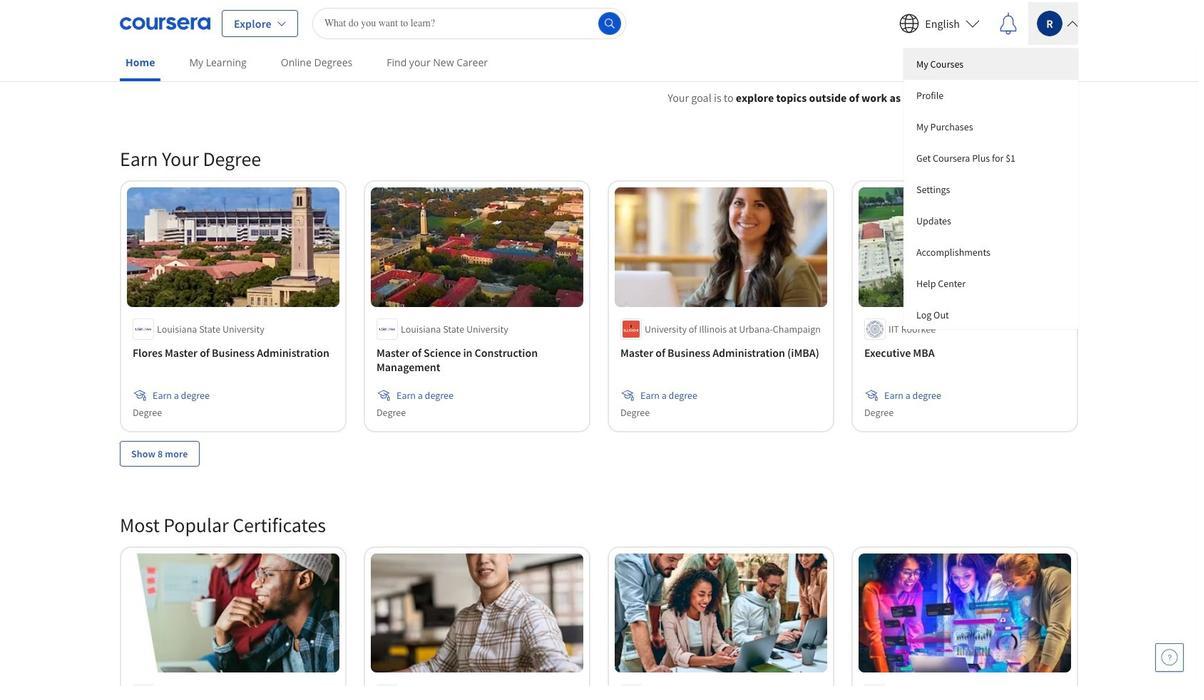 Task type: describe. For each thing, give the bounding box(es) containing it.
What do you want to learn? text field
[[312, 7, 626, 39]]

coursera image
[[120, 12, 210, 35]]



Task type: locate. For each thing, give the bounding box(es) containing it.
help center image
[[1161, 650, 1178, 667]]

most popular certificates collection element
[[111, 490, 1087, 687]]

earn your degree collection element
[[111, 123, 1087, 490]]

main content
[[0, 72, 1198, 687]]

None search field
[[312, 7, 626, 39]]

menu
[[904, 48, 1079, 329]]



Task type: vqa. For each thing, say whether or not it's contained in the screenshot.
bottom Coursera
no



